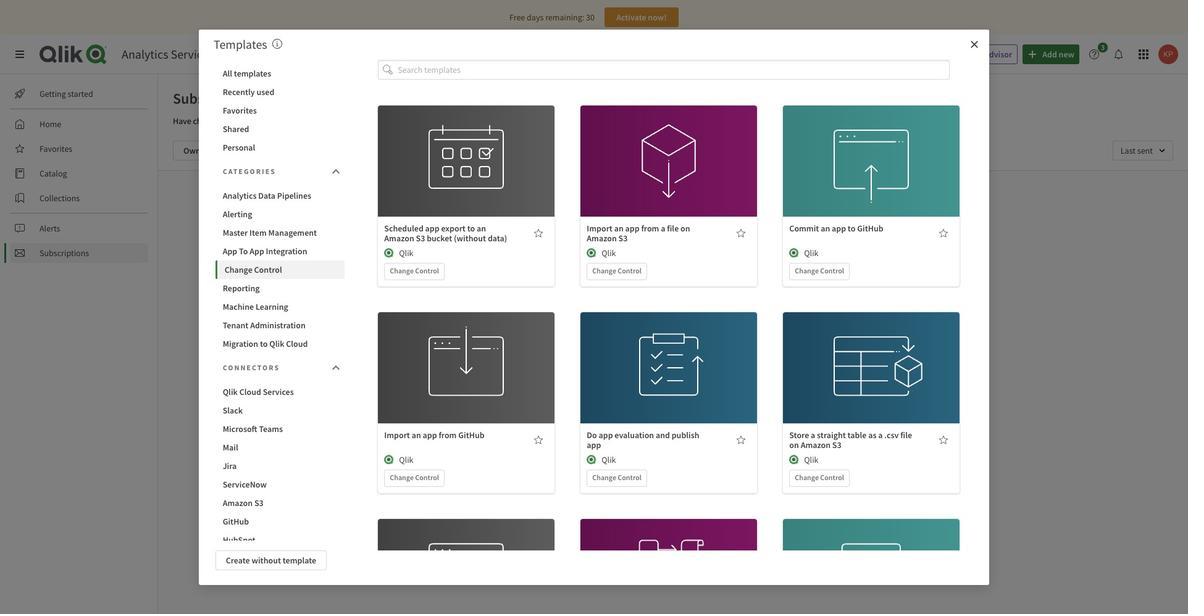 Task type: locate. For each thing, give the bounding box(es) containing it.
you left can
[[371, 115, 384, 127]]

template for import an app from github
[[457, 349, 491, 360]]

tenant administration button
[[215, 316, 345, 334]]

control down do app evaluation and publish app
[[618, 473, 642, 482]]

file inside store a straight table as a .csv file on amazon s3
[[901, 430, 912, 441]]

change control down bucket
[[390, 266, 439, 276]]

details for store a straight table as a .csv file on amazon s3
[[859, 376, 884, 387]]

file
[[667, 223, 679, 234], [901, 430, 912, 441]]

amazon
[[384, 233, 414, 244], [587, 233, 617, 244], [801, 440, 831, 451], [223, 497, 253, 509]]

0 vertical spatial analytics
[[122, 46, 168, 62]]

app
[[223, 245, 237, 257], [250, 245, 264, 257]]

change for commit an app to github
[[795, 266, 819, 276]]

microsoft teams
[[223, 423, 283, 434]]

analytics services
[[122, 46, 214, 62]]

1 vertical spatial chart
[[608, 301, 627, 312]]

change control down store at the right bottom of the page
[[795, 473, 844, 482]]

1 horizontal spatial or
[[629, 301, 637, 312]]

0 vertical spatial cloud
[[286, 338, 308, 349]]

and inside do app evaluation and publish app
[[656, 430, 670, 441]]

1 vertical spatial file
[[901, 430, 912, 441]]

1 horizontal spatial import
[[587, 223, 613, 234]]

0 vertical spatial file
[[667, 223, 679, 234]]

template for import an app from a file on amazon s3
[[660, 142, 694, 153]]

a
[[518, 115, 522, 127], [661, 223, 665, 234], [647, 277, 651, 288], [625, 289, 629, 300], [811, 430, 815, 441], [878, 430, 883, 441]]

template
[[457, 142, 491, 153], [660, 142, 694, 153], [863, 142, 896, 153], [457, 349, 491, 360], [660, 349, 694, 360], [863, 349, 896, 360], [283, 555, 316, 566]]

Search templates text field
[[398, 60, 950, 80]]

qlik image down import an app from github
[[384, 455, 394, 465]]

1 vertical spatial email
[[592, 289, 612, 300]]

personal button
[[215, 138, 345, 157]]

alerting
[[223, 208, 252, 220]]

control up subscribe
[[618, 266, 642, 276]]

connectors button
[[215, 355, 345, 380]]

control down bucket
[[415, 266, 439, 276]]

favorites up 'catalog' in the top of the page
[[40, 143, 72, 154]]

change control for commit an app to github
[[795, 266, 844, 276]]

change up reporting
[[225, 264, 252, 275]]

1 horizontal spatial and
[[656, 430, 670, 441]]

0 horizontal spatial straight
[[269, 115, 296, 127]]

table
[[848, 430, 867, 441]]

file right .csv
[[901, 430, 912, 441]]

0 vertical spatial and
[[546, 115, 559, 127]]

import inside import an app from a file on amazon s3
[[587, 223, 613, 234]]

1 vertical spatial from
[[439, 430, 457, 441]]

straight left table
[[817, 430, 846, 441]]

and
[[546, 115, 559, 127], [656, 430, 670, 441]]

the right in on the right
[[669, 301, 680, 312]]

1 horizontal spatial analytics
[[223, 190, 257, 201]]

chart down subscribe
[[608, 301, 627, 312]]

add to favorites image left do
[[534, 435, 544, 445]]

sheet up click
[[683, 277, 702, 288]]

change up subscribe
[[592, 266, 616, 276]]

on
[[681, 223, 690, 234], [613, 289, 623, 300], [742, 289, 751, 300], [789, 440, 799, 451]]

connectors
[[223, 363, 280, 372]]

services left templates
[[171, 46, 214, 62]]

change control down do app evaluation and publish app
[[592, 473, 642, 482]]

mail
[[223, 442, 238, 453]]

1 vertical spatial the
[[669, 301, 680, 312]]

services up slack button
[[263, 386, 294, 397]]

use for import an app from a file on amazon s3
[[645, 142, 658, 153]]

0 horizontal spatial analytics
[[122, 46, 168, 62]]

subscriptions link
[[10, 243, 148, 263]]

or right charts
[[217, 115, 225, 127]]

and left easy
[[546, 115, 559, 127]]

details button for scheduled app export to an amazon s3 bucket (without data)
[[428, 165, 505, 185]]

pipelines
[[277, 190, 311, 201]]

details button for commit an app to github
[[833, 165, 910, 185]]

1 vertical spatial github
[[458, 430, 485, 441]]

1 horizontal spatial services
[[263, 386, 294, 397]]

to inside button
[[260, 338, 268, 349]]

1 horizontal spatial cloud
[[286, 338, 308, 349]]

favorites inside button
[[223, 105, 257, 116]]

sheet down regular
[[638, 301, 658, 312]]

you do not have any subscriptions yet subscribe to a chart or sheet to receive it by email on a regular basis. click 'subscribe' on the chart or sheet in the app to get started.
[[592, 260, 765, 312]]

1 vertical spatial favorites
[[40, 143, 72, 154]]

app
[[425, 223, 439, 234], [625, 223, 640, 234], [832, 223, 846, 234], [682, 301, 696, 312], [423, 430, 437, 441], [599, 430, 613, 441], [587, 440, 601, 451]]

cloud inside button
[[286, 338, 308, 349]]

qlik image for scheduled app export to an amazon s3 bucket (without data)
[[384, 248, 394, 258]]

cloud down connectors
[[239, 386, 261, 397]]

subscriptions down alerts
[[40, 248, 89, 259]]

1 horizontal spatial email
[[592, 289, 612, 300]]

the down 'by' on the right of page
[[753, 289, 765, 300]]

use for store a straight table as a .csv file on amazon s3
[[847, 349, 861, 360]]

create without template button
[[215, 551, 327, 570]]

qlik
[[399, 248, 414, 259], [602, 248, 616, 259], [804, 248, 819, 259], [269, 338, 284, 349], [223, 386, 238, 397], [399, 455, 414, 466], [602, 455, 616, 466], [804, 455, 819, 466]]

hubspot button
[[215, 531, 345, 549]]

regular
[[631, 289, 656, 300]]

ask
[[942, 49, 955, 60]]

add to favorites image
[[534, 229, 544, 238], [534, 435, 544, 445], [736, 435, 746, 445]]

cloud inside "button"
[[239, 386, 261, 397]]

0 horizontal spatial cloud
[[239, 386, 261, 397]]

(without
[[454, 233, 486, 244]]

amazon up do
[[587, 233, 617, 244]]

it
[[741, 277, 746, 288]]

to inside the scheduled app export to an amazon s3 bucket (without data)
[[467, 223, 475, 234]]

templates are pre-built automations that help you automate common business workflows. get started by selecting one of the pre-built templates or choose the blank canvas to build an automation from scratch. tooltip
[[272, 36, 282, 52]]

bucket
[[427, 233, 452, 244]]

0 horizontal spatial import
[[384, 430, 410, 441]]

use template button for store a straight table as a .csv file on amazon s3
[[833, 345, 910, 364]]

use for scheduled app export to an amazon s3 bucket (without data)
[[442, 142, 456, 153]]

0 horizontal spatial chart
[[608, 301, 627, 312]]

2 horizontal spatial or
[[673, 277, 681, 288]]

or down regular
[[629, 301, 637, 312]]

qlik down import an app from github
[[399, 455, 414, 466]]

a right as
[[878, 430, 883, 441]]

on inside store a straight table as a .csv file on amazon s3
[[789, 440, 799, 451]]

1 vertical spatial cloud
[[239, 386, 261, 397]]

0 horizontal spatial subscriptions
[[40, 248, 89, 259]]

0 horizontal spatial services
[[171, 46, 214, 62]]

cloud
[[286, 338, 308, 349], [239, 386, 261, 397]]

s3 inside the scheduled app export to an amazon s3 bucket (without data)
[[416, 233, 425, 244]]

change control up subscribe
[[592, 266, 642, 276]]

qlik image down do
[[587, 455, 597, 465]]

as
[[868, 430, 877, 441]]

2 qlik image from the top
[[587, 455, 597, 465]]

qlik down scheduled
[[399, 248, 414, 259]]

servicenow
[[223, 479, 267, 490]]

all
[[223, 68, 232, 79]]

add to favorites image right publish on the bottom of the page
[[736, 435, 746, 445]]

import an app from a file on amazon s3
[[587, 223, 690, 244]]

import for import an app from github
[[384, 430, 410, 441]]

analytics data pipelines button
[[215, 186, 345, 205]]

qlik for import an app from github
[[399, 455, 414, 466]]

change control for do app evaluation and publish app
[[592, 473, 642, 482]]

1 horizontal spatial subscriptions
[[173, 89, 260, 108]]

qlik for import an app from a file on amazon s3
[[602, 248, 616, 259]]

1 horizontal spatial you
[[599, 260, 614, 272]]

from for github
[[439, 430, 457, 441]]

add to favorites image right data)
[[534, 229, 544, 238]]

favorites
[[223, 105, 257, 116], [40, 143, 72, 154]]

started
[[68, 88, 93, 99]]

quick
[[524, 115, 544, 127]]

templates
[[234, 68, 271, 79]]

qlik image
[[384, 248, 394, 258], [789, 248, 799, 258], [384, 455, 394, 465], [789, 455, 799, 465]]

slack
[[223, 405, 243, 416]]

or
[[217, 115, 225, 127], [673, 277, 681, 288], [629, 301, 637, 312]]

change down commit
[[795, 266, 819, 276]]

qlik down administration
[[269, 338, 284, 349]]

to
[[239, 245, 248, 257]]

qlik down store at the right bottom of the page
[[804, 455, 819, 466]]

you left do
[[599, 260, 614, 272]]

services
[[171, 46, 214, 62], [263, 386, 294, 397]]

0 horizontal spatial or
[[217, 115, 225, 127]]

do
[[587, 430, 597, 441]]

favorites down "recently"
[[223, 105, 257, 116]]

amazon down servicenow
[[223, 497, 253, 509]]

control
[[254, 264, 282, 275], [415, 266, 439, 276], [618, 266, 642, 276], [820, 266, 844, 276], [415, 473, 439, 482], [618, 473, 642, 482], [820, 473, 844, 482]]

0 horizontal spatial email
[[326, 115, 346, 127]]

email right your
[[326, 115, 346, 127]]

0 horizontal spatial favorites
[[40, 143, 72, 154]]

analytics for analytics data pipelines
[[223, 190, 257, 201]]

1 horizontal spatial straight
[[817, 430, 846, 441]]

control down commit an app to github
[[820, 266, 844, 276]]

1 horizontal spatial app
[[250, 245, 264, 257]]

activate
[[616, 12, 646, 23]]

amazon inside import an app from a file on amazon s3
[[587, 233, 617, 244]]

use template for commit an app to github
[[847, 142, 896, 153]]

qlik image down commit
[[789, 248, 799, 258]]

qlik inside migration to qlik cloud button
[[269, 338, 284, 349]]

from for a
[[641, 223, 659, 234]]

from
[[641, 223, 659, 234], [439, 430, 457, 441]]

cloud down tenant administration button
[[286, 338, 308, 349]]

also
[[401, 115, 416, 127]]

details button for do app evaluation and publish app
[[630, 372, 708, 392]]

details button
[[428, 165, 505, 185], [630, 165, 708, 185], [833, 165, 910, 185], [428, 372, 505, 392], [630, 372, 708, 392], [833, 372, 910, 392]]

template for scheduled app export to an amazon s3 bucket (without data)
[[457, 142, 491, 153]]

you
[[371, 115, 384, 127], [599, 260, 614, 272]]

details button for store a straight table as a .csv file on amazon s3
[[833, 372, 910, 392]]

machine
[[223, 301, 254, 312]]

categories button
[[215, 159, 345, 184]]

1 vertical spatial subscriptions
[[40, 248, 89, 259]]

activate now!
[[616, 12, 667, 23]]

use for import an app from github
[[442, 349, 456, 360]]

a right store at the right bottom of the page
[[811, 430, 815, 441]]

on inside import an app from a file on amazon s3
[[681, 223, 690, 234]]

s3 left table
[[832, 440, 842, 451]]

1 horizontal spatial sheets
[[477, 115, 500, 127]]

details for scheduled app export to an amazon s3 bucket (without data)
[[454, 169, 479, 180]]

a down subscribe
[[625, 289, 629, 300]]

a up have
[[661, 223, 665, 234]]

change down store at the right bottom of the page
[[795, 473, 819, 482]]

0 vertical spatial import
[[587, 223, 613, 234]]

and left publish on the bottom of the page
[[656, 430, 670, 441]]

0 horizontal spatial app
[[223, 245, 237, 257]]

analytics inside button
[[223, 190, 257, 201]]

have
[[645, 260, 666, 272]]

sheets
[[227, 115, 250, 127], [477, 115, 500, 127]]

change control down commit
[[795, 266, 844, 276]]

receive
[[713, 277, 739, 288]]

qlik up do
[[602, 248, 616, 259]]

qlik image down scheduled
[[384, 248, 394, 258]]

1 horizontal spatial favorites
[[223, 105, 257, 116]]

details button for import an app from a file on amazon s3
[[630, 165, 708, 185]]

machine learning button
[[215, 297, 345, 316]]

an for commit an app to github
[[821, 223, 830, 234]]

amazon left bucket
[[384, 233, 414, 244]]

1 vertical spatial services
[[263, 386, 294, 397]]

1 vertical spatial analytics
[[223, 190, 257, 201]]

0 vertical spatial straight
[[269, 115, 296, 127]]

amazon s3 button
[[215, 494, 345, 512]]

0 vertical spatial from
[[641, 223, 659, 234]]

1 vertical spatial import
[[384, 430, 410, 441]]

1 horizontal spatial github
[[458, 430, 485, 441]]

file inside import an app from a file on amazon s3
[[667, 223, 679, 234]]

change for import an app from a file on amazon s3
[[592, 266, 616, 276]]

an for import an app from github
[[412, 430, 421, 441]]

details button for import an app from github
[[428, 372, 505, 392]]

details
[[454, 169, 479, 180], [656, 169, 682, 180], [859, 169, 884, 180], [454, 376, 479, 387], [656, 376, 682, 387], [859, 376, 884, 387]]

migration to qlik cloud button
[[215, 334, 345, 353]]

0 horizontal spatial the
[[669, 301, 680, 312]]

email down subscribe
[[592, 289, 612, 300]]

s3 left bucket
[[416, 233, 425, 244]]

details for do app evaluation and publish app
[[656, 376, 682, 387]]

recently used button
[[215, 82, 345, 101]]

template for do app evaluation and publish app
[[660, 349, 694, 360]]

sheets left sent at left top
[[227, 115, 250, 127]]

qlik image down import an app from a file on amazon s3
[[587, 248, 597, 258]]

qlik image for store a straight table as a .csv file on amazon s3
[[789, 455, 799, 465]]

do
[[616, 260, 627, 272]]

1 vertical spatial or
[[673, 277, 681, 288]]

1 app from the left
[[223, 245, 237, 257]]

change down do
[[592, 473, 616, 482]]

subscriptions up charts
[[173, 89, 260, 108]]

amazon left table
[[801, 440, 831, 451]]

multiple
[[445, 115, 475, 127]]

qlik image
[[587, 248, 597, 258], [587, 455, 597, 465]]

1 vertical spatial you
[[599, 260, 614, 272]]

file up any
[[667, 223, 679, 234]]

change down import an app from github
[[390, 473, 414, 482]]

use template button for do app evaluation and publish app
[[630, 345, 708, 364]]

to right export
[[467, 223, 475, 234]]

0 horizontal spatial from
[[439, 430, 457, 441]]

control down app to app integration
[[254, 264, 282, 275]]

0 horizontal spatial github
[[223, 516, 249, 527]]

change control down import an app from github
[[390, 473, 439, 482]]

use template for import an app from github
[[442, 349, 491, 360]]

0 vertical spatial qlik image
[[587, 248, 597, 258]]

qlik down commit
[[804, 248, 819, 259]]

control down store a straight table as a .csv file on amazon s3
[[820, 473, 844, 482]]

without
[[252, 555, 281, 566]]

change control inside button
[[225, 264, 282, 275]]

straight right sent at left top
[[269, 115, 296, 127]]

favorites button
[[215, 101, 345, 120]]

qlik inside qlik cloud services "button"
[[223, 386, 238, 397]]

straight inside store a straight table as a .csv file on amazon s3
[[817, 430, 846, 441]]

qlik image down store at the right bottom of the page
[[789, 455, 799, 465]]

change down scheduled
[[390, 266, 414, 276]]

from inside import an app from a file on amazon s3
[[641, 223, 659, 234]]

details for import an app from github
[[454, 376, 479, 387]]

0 vertical spatial favorites
[[223, 105, 257, 116]]

services inside "button"
[[263, 386, 294, 397]]

use template button for import an app from a file on amazon s3
[[630, 138, 708, 158]]

control down import an app from github
[[415, 473, 439, 482]]

1 horizontal spatial sheet
[[683, 277, 702, 288]]

change control for import an app from github
[[390, 473, 439, 482]]

analytics services element
[[122, 46, 214, 62]]

sheets left into
[[477, 115, 500, 127]]

import an app from github
[[384, 430, 485, 441]]

qlik for do app evaluation and publish app
[[602, 455, 616, 466]]

chart up basis. at the top of the page
[[653, 277, 672, 288]]

1 horizontal spatial the
[[753, 289, 765, 300]]

qlik down evaluation
[[602, 455, 616, 466]]

1 horizontal spatial file
[[901, 430, 912, 441]]

2 sheets from the left
[[477, 115, 500, 127]]

0 horizontal spatial you
[[371, 115, 384, 127]]

app inside import an app from a file on amazon s3
[[625, 223, 640, 234]]

data)
[[488, 233, 507, 244]]

free
[[510, 12, 525, 23]]

home link
[[10, 114, 148, 134]]

to down subscriptions
[[704, 277, 712, 288]]

use template button
[[428, 138, 505, 158], [630, 138, 708, 158], [833, 138, 910, 158], [428, 345, 505, 364], [630, 345, 708, 364], [833, 345, 910, 364]]

1 vertical spatial straight
[[817, 430, 846, 441]]

qlik for scheduled app export to an amazon s3 bucket (without data)
[[399, 248, 414, 259]]

publish
[[672, 430, 699, 441]]

alerting button
[[215, 205, 345, 223]]

0 vertical spatial or
[[217, 115, 225, 127]]

1 vertical spatial qlik image
[[587, 455, 597, 465]]

1 vertical spatial and
[[656, 430, 670, 441]]

control for commit an app to github
[[820, 266, 844, 276]]

0 horizontal spatial sheets
[[227, 115, 250, 127]]

an inside import an app from a file on amazon s3
[[614, 223, 624, 234]]

s3 down servicenow
[[254, 497, 264, 509]]

1 horizontal spatial from
[[641, 223, 659, 234]]

qlik up slack
[[223, 386, 238, 397]]

change control button
[[215, 260, 345, 279]]

2 horizontal spatial github
[[857, 223, 884, 234]]

1 horizontal spatial chart
[[653, 277, 672, 288]]

0 horizontal spatial file
[[667, 223, 679, 234]]

2 vertical spatial github
[[223, 516, 249, 527]]

app left to
[[223, 245, 237, 257]]

0 vertical spatial github
[[857, 223, 884, 234]]

add to favorites image for store a straight table as a .csv file on amazon s3
[[939, 435, 949, 445]]

1 qlik image from the top
[[587, 248, 597, 258]]

change for do app evaluation and publish app
[[592, 473, 616, 482]]

close image
[[970, 39, 979, 49]]

to down tenant administration on the bottom left
[[260, 338, 268, 349]]

s3 up do
[[619, 233, 628, 244]]

0 horizontal spatial sheet
[[638, 301, 658, 312]]

reporting button
[[215, 279, 345, 297]]

app right to
[[250, 245, 264, 257]]

add to favorites image
[[736, 229, 746, 238], [939, 229, 949, 238], [939, 435, 949, 445]]

change control down to
[[225, 264, 282, 275]]

or up basis. at the top of the page
[[673, 277, 681, 288]]

collections
[[40, 193, 80, 204]]

alerts
[[40, 223, 60, 234]]

0 vertical spatial you
[[371, 115, 384, 127]]



Task type: vqa. For each thing, say whether or not it's contained in the screenshot.
links
no



Task type: describe. For each thing, give the bounding box(es) containing it.
home
[[40, 119, 61, 130]]

jira button
[[215, 457, 345, 475]]

last sent image
[[1113, 141, 1173, 161]]

templates
[[214, 36, 267, 52]]

templates are pre-built automations that help you automate common business workflows. get started by selecting one of the pre-built templates or choose the blank canvas to build an automation from scratch. image
[[272, 39, 282, 48]]

0 vertical spatial subscriptions
[[173, 89, 260, 108]]

mail button
[[215, 438, 345, 457]]

management
[[268, 227, 317, 238]]

add to favorites image for scheduled app export to an amazon s3 bucket (without data)
[[534, 229, 544, 238]]

0 horizontal spatial and
[[546, 115, 559, 127]]

any
[[668, 260, 683, 272]]

change for store a straight table as a .csv file on amazon s3
[[795, 473, 819, 482]]

collections link
[[10, 188, 148, 208]]

'subscribe'
[[700, 289, 740, 300]]

qlik for commit an app to github
[[804, 248, 819, 259]]

qlik cloud services
[[223, 386, 294, 397]]

a up regular
[[647, 277, 651, 288]]

personal
[[223, 142, 255, 153]]

advisor
[[984, 49, 1012, 60]]

control inside button
[[254, 264, 282, 275]]

import for import an app from a file on amazon s3
[[587, 223, 613, 234]]

yet
[[744, 260, 758, 272]]

use template button for import an app from github
[[428, 345, 505, 364]]

in
[[660, 301, 667, 312]]

catalog
[[40, 168, 67, 179]]

learning
[[256, 301, 288, 312]]

administration
[[250, 320, 306, 331]]

change control for store a straight table as a .csv file on amazon s3
[[795, 473, 844, 482]]

change control for scheduled app export to an amazon s3 bucket (without data)
[[390, 266, 439, 276]]

into
[[502, 115, 516, 127]]

amazon inside the scheduled app export to an amazon s3 bucket (without data)
[[384, 233, 414, 244]]

github for commit an app to github
[[857, 223, 884, 234]]

create
[[226, 555, 250, 566]]

email inside you do not have any subscriptions yet subscribe to a chart or sheet to receive it by email on a regular basis. click 'subscribe' on the chart or sheet in the app to get started.
[[592, 289, 612, 300]]

add to favorites image for commit an app to github
[[939, 229, 949, 238]]

microsoft teams button
[[215, 420, 345, 438]]

analytics for analytics services
[[122, 46, 168, 62]]

tenant administration
[[223, 320, 306, 331]]

use template for import an app from a file on amazon s3
[[645, 142, 694, 153]]

a right into
[[518, 115, 522, 127]]

favorites link
[[10, 139, 148, 159]]

all templates
[[223, 68, 271, 79]]

qlik image for do app evaluation and publish app
[[587, 455, 597, 465]]

add to favorites image for import an app from a file on amazon s3
[[736, 229, 746, 238]]

app to app integration button
[[215, 242, 345, 260]]

days
[[527, 12, 544, 23]]

qlik image for commit an app to github
[[789, 248, 799, 258]]

master item management
[[223, 227, 317, 238]]

filters region
[[158, 131, 1188, 170]]

use template button for commit an app to github
[[833, 138, 910, 158]]

started.
[[720, 301, 748, 312]]

use template for scheduled app export to an amazon s3 bucket (without data)
[[442, 142, 491, 153]]

sent
[[252, 115, 267, 127]]

insight
[[957, 49, 983, 60]]

0 vertical spatial the
[[753, 289, 765, 300]]

recently used
[[223, 86, 274, 97]]

close sidebar menu image
[[15, 49, 25, 59]]

item
[[250, 227, 267, 238]]

easy
[[561, 115, 577, 127]]

add to favorites image for do app evaluation and publish app
[[736, 435, 746, 445]]

master item management button
[[215, 223, 345, 242]]

basis.
[[658, 289, 679, 300]]

to up regular
[[637, 277, 645, 288]]

hubspot
[[223, 535, 255, 546]]

subscriptions inside navigation pane element
[[40, 248, 89, 259]]

30
[[586, 12, 595, 23]]

alerts link
[[10, 219, 148, 238]]

bundle
[[417, 115, 443, 127]]

report.
[[579, 115, 604, 127]]

not
[[629, 260, 643, 272]]

have charts or sheets sent straight to your email inbox. you can also bundle multiple sheets into a quick and easy report.
[[173, 115, 604, 127]]

integration
[[266, 245, 307, 257]]

amazon inside amazon s3 button
[[223, 497, 253, 509]]

to left get
[[698, 301, 705, 312]]

control for scheduled app export to an amazon s3 bucket (without data)
[[415, 266, 439, 276]]

use for do app evaluation and publish app
[[645, 349, 658, 360]]

amazon inside store a straight table as a .csv file on amazon s3
[[801, 440, 831, 451]]

app inside you do not have any subscriptions yet subscribe to a chart or sheet to receive it by email on a regular basis. click 'subscribe' on the chart or sheet in the app to get started.
[[682, 301, 696, 312]]

qlik cloud services button
[[215, 383, 345, 401]]

change inside button
[[225, 264, 252, 275]]

github for import an app from github
[[458, 430, 485, 441]]

data
[[258, 190, 275, 201]]

reporting
[[223, 283, 260, 294]]

machine learning
[[223, 301, 288, 312]]

change for scheduled app export to an amazon s3 bucket (without data)
[[390, 266, 414, 276]]

ask insight advisor button
[[922, 44, 1018, 64]]

.csv
[[885, 430, 899, 441]]

qlik image for import an app from a file on amazon s3
[[587, 248, 597, 258]]

activate now! link
[[605, 7, 679, 27]]

have
[[173, 115, 191, 127]]

qlik image for import an app from github
[[384, 455, 394, 465]]

an for import an app from a file on amazon s3
[[614, 223, 624, 234]]

template for store a straight table as a .csv file on amazon s3
[[863, 349, 896, 360]]

by
[[748, 277, 756, 288]]

control for import an app from a file on amazon s3
[[618, 266, 642, 276]]

get
[[707, 301, 718, 312]]

store a straight table as a .csv file on amazon s3
[[789, 430, 912, 451]]

inbox.
[[347, 115, 370, 127]]

change for import an app from github
[[390, 473, 414, 482]]

change control for import an app from a file on amazon s3
[[592, 266, 642, 276]]

github button
[[215, 512, 345, 531]]

qlik for store a straight table as a .csv file on amazon s3
[[804, 455, 819, 466]]

evaluation
[[615, 430, 654, 441]]

to right commit
[[848, 223, 856, 234]]

store
[[789, 430, 809, 441]]

teams
[[259, 423, 283, 434]]

details for commit an app to github
[[859, 169, 884, 180]]

template for commit an app to github
[[863, 142, 896, 153]]

use template button for scheduled app export to an amazon s3 bucket (without data)
[[428, 138, 505, 158]]

an inside the scheduled app export to an amazon s3 bucket (without data)
[[477, 223, 486, 234]]

export
[[441, 223, 466, 234]]

shared button
[[215, 120, 345, 138]]

2 app from the left
[[250, 245, 264, 257]]

Search text field
[[718, 44, 914, 64]]

control for store a straight table as a .csv file on amazon s3
[[820, 473, 844, 482]]

all templates button
[[215, 64, 345, 82]]

use template for do app evaluation and publish app
[[645, 349, 694, 360]]

control for import an app from github
[[415, 473, 439, 482]]

0 vertical spatial services
[[171, 46, 214, 62]]

navigation pane element
[[0, 79, 157, 268]]

tenant
[[223, 320, 248, 331]]

app inside the scheduled app export to an amazon s3 bucket (without data)
[[425, 223, 439, 234]]

add to favorites image for import an app from github
[[534, 435, 544, 445]]

scheduled
[[384, 223, 424, 234]]

favorites inside navigation pane element
[[40, 143, 72, 154]]

remaining:
[[545, 12, 584, 23]]

1 sheets from the left
[[227, 115, 250, 127]]

a inside import an app from a file on amazon s3
[[661, 223, 665, 234]]

use for commit an app to github
[[847, 142, 861, 153]]

categories
[[223, 166, 276, 176]]

you inside you do not have any subscriptions yet subscribe to a chart or sheet to receive it by email on a regular basis. click 'subscribe' on the chart or sheet in the app to get started.
[[599, 260, 614, 272]]

commit an app to github
[[789, 223, 884, 234]]

2 vertical spatial or
[[629, 301, 637, 312]]

0 vertical spatial sheet
[[683, 277, 702, 288]]

migration
[[223, 338, 258, 349]]

use template for store a straight table as a .csv file on amazon s3
[[847, 349, 896, 360]]

0 vertical spatial email
[[326, 115, 346, 127]]

catalog link
[[10, 164, 148, 183]]

s3 inside store a straight table as a .csv file on amazon s3
[[832, 440, 842, 451]]

your
[[307, 115, 324, 127]]

scheduled app export to an amazon s3 bucket (without data)
[[384, 223, 507, 244]]

shared
[[223, 123, 249, 134]]

s3 inside import an app from a file on amazon s3
[[619, 233, 628, 244]]

control for do app evaluation and publish app
[[618, 473, 642, 482]]

1 vertical spatial sheet
[[638, 301, 658, 312]]

microsoft
[[223, 423, 257, 434]]

do app evaluation and publish app
[[587, 430, 699, 451]]

github inside 'button'
[[223, 516, 249, 527]]

slack button
[[215, 401, 345, 420]]

s3 inside button
[[254, 497, 264, 509]]

master
[[223, 227, 248, 238]]

details for import an app from a file on amazon s3
[[656, 169, 682, 180]]

template inside button
[[283, 555, 316, 566]]

0 vertical spatial chart
[[653, 277, 672, 288]]

to left your
[[298, 115, 306, 127]]



